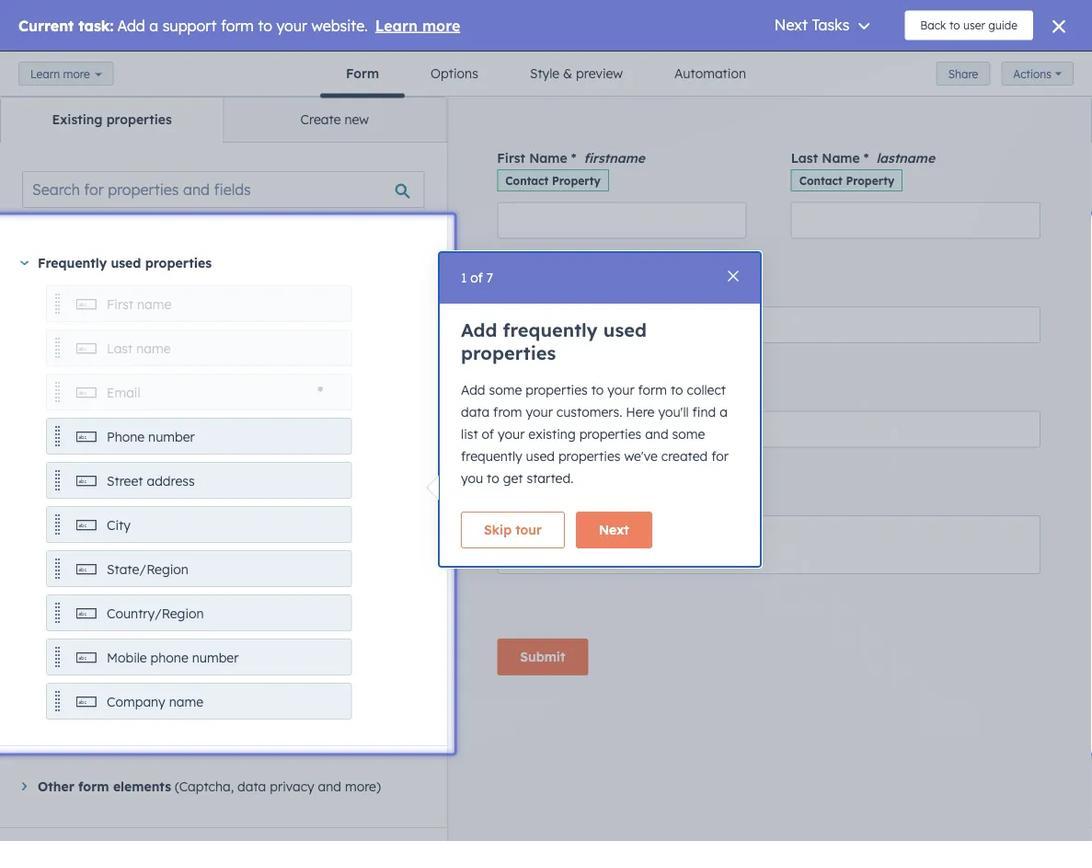 Task type: locate. For each thing, give the bounding box(es) containing it.
properties inside add frequently used properties
[[461, 341, 556, 364]]

properties down existing on the bottom of page
[[559, 448, 621, 464]]

style
[[530, 65, 560, 81]]

used up form
[[604, 318, 647, 341]]

learn more button
[[18, 62, 114, 86]]

1
[[461, 270, 467, 286]]

tour
[[516, 522, 542, 538]]

update form button
[[973, 11, 1074, 40]]

0 horizontal spatial some
[[489, 382, 522, 398]]

frequently inside add frequently used properties
[[503, 318, 598, 341]]

next button
[[576, 512, 652, 549]]

form button
[[320, 52, 405, 96]]

add
[[461, 318, 497, 341], [461, 382, 486, 398]]

existing
[[529, 426, 576, 442]]

of inside add some properties to your form to collect data from your customers. here you'll find a list of your existing properties and some frequently used properties we've created for you to get started.
[[482, 426, 494, 442]]

navigation containing form
[[320, 52, 772, 97]]

to up customers. in the right of the page
[[592, 382, 604, 398]]

to
[[592, 382, 604, 398], [671, 382, 683, 398], [487, 470, 500, 486]]

frequently used properties button
[[20, 252, 425, 274]]

create new
[[301, 111, 369, 127]]

form
[[638, 382, 667, 398]]

1 horizontal spatial form
[[1031, 19, 1058, 33]]

2 horizontal spatial your
[[608, 382, 635, 398]]

share
[[949, 67, 979, 81]]

you
[[461, 470, 483, 486]]

existing properties button
[[1, 98, 223, 142]]

2 add from the top
[[461, 382, 486, 398]]

0 horizontal spatial form
[[346, 65, 379, 81]]

share button
[[937, 62, 991, 86]]

some
[[489, 382, 522, 398], [672, 426, 705, 442]]

your
[[608, 382, 635, 398], [526, 404, 553, 420], [498, 426, 525, 442]]

we've
[[624, 448, 658, 464]]

some up created
[[672, 426, 705, 442]]

navigation
[[320, 52, 772, 97], [0, 97, 447, 143]]

1 vertical spatial add
[[461, 382, 486, 398]]

0 horizontal spatial used
[[111, 255, 141, 271]]

0 vertical spatial used
[[111, 255, 141, 271]]

frequently up you
[[461, 448, 522, 464]]

0 vertical spatial some
[[489, 382, 522, 398]]

1 vertical spatial of
[[482, 426, 494, 442]]

learn more
[[30, 67, 90, 81]]

1 horizontal spatial used
[[526, 448, 555, 464]]

phone number
[[107, 429, 195, 445]]

1 horizontal spatial some
[[672, 426, 705, 442]]

properties right existing
[[106, 111, 172, 127]]

used up started. in the bottom of the page
[[526, 448, 555, 464]]

frequently up customers. in the right of the page
[[503, 318, 598, 341]]

used right frequently
[[111, 255, 141, 271]]

a
[[720, 404, 728, 420]]

properties up from
[[461, 341, 556, 364]]

properties down search properties search field
[[145, 255, 212, 271]]

customers.
[[557, 404, 623, 420]]

used inside add some properties to your form to collect data from your customers. here you'll find a list of your existing properties and some frequently used properties we've created for you to get started.
[[526, 448, 555, 464]]

add up data
[[461, 382, 486, 398]]

phone
[[151, 650, 188, 666]]

form up new
[[346, 65, 379, 81]]

number
[[148, 429, 195, 445], [192, 650, 239, 666]]

to left get
[[487, 470, 500, 486]]

None field
[[331, 13, 726, 38]]

number up address on the left bottom
[[148, 429, 195, 445]]

frequently
[[503, 318, 598, 341], [461, 448, 522, 464]]

your up existing on the bottom of page
[[526, 404, 553, 420]]

next
[[599, 522, 629, 538]]

frequently inside add some properties to your form to collect data from your customers. here you'll find a list of your existing properties and some frequently used properties we've created for you to get started.
[[461, 448, 522, 464]]

automation
[[675, 65, 746, 81]]

number right phone
[[192, 650, 239, 666]]

create
[[301, 111, 341, 127]]

options button
[[405, 52, 504, 96]]

0 vertical spatial add
[[461, 318, 497, 341]]

2 vertical spatial your
[[498, 426, 525, 442]]

1 vertical spatial frequently
[[461, 448, 522, 464]]

your up here
[[608, 382, 635, 398]]

1 vertical spatial your
[[526, 404, 553, 420]]

to up you'll
[[671, 382, 683, 398]]

1 vertical spatial used
[[604, 318, 647, 341]]

&
[[563, 65, 573, 81]]

7
[[487, 270, 493, 286]]

2 vertical spatial used
[[526, 448, 555, 464]]

2 horizontal spatial to
[[671, 382, 683, 398]]

some up from
[[489, 382, 522, 398]]

used
[[111, 255, 141, 271], [604, 318, 647, 341], [526, 448, 555, 464]]

mobile
[[107, 650, 147, 666]]

skip tour
[[484, 522, 542, 538]]

here
[[626, 404, 655, 420]]

0 vertical spatial frequently
[[503, 318, 598, 341]]

skip
[[484, 522, 512, 538]]

actions
[[1014, 67, 1052, 81]]

add down 1 of 7
[[461, 318, 497, 341]]

form
[[1031, 19, 1058, 33], [346, 65, 379, 81]]

add frequently used properties
[[461, 318, 647, 364]]

add inside add some properties to your form to collect data from your customers. here you'll find a list of your existing properties and some frequently used properties we've created for you to get started.
[[461, 382, 486, 398]]

you'll
[[658, 404, 689, 420]]

none field inside page section element
[[331, 13, 726, 38]]

data
[[461, 404, 490, 420]]

form right update
[[1031, 19, 1058, 33]]

1 add from the top
[[461, 318, 497, 341]]

0 vertical spatial of
[[471, 270, 483, 286]]

style & preview button
[[504, 52, 649, 96]]

1 vertical spatial form
[[346, 65, 379, 81]]

street address
[[107, 473, 195, 489]]

add for add frequently used properties
[[461, 318, 497, 341]]

properties
[[106, 111, 172, 127], [145, 255, 212, 271], [461, 341, 556, 364], [526, 382, 588, 398], [580, 426, 642, 442], [559, 448, 621, 464]]

navigation containing existing properties
[[0, 97, 447, 143]]

of right 1
[[471, 270, 483, 286]]

add inside add frequently used properties
[[461, 318, 497, 341]]

existing properties
[[52, 111, 172, 127]]

learn
[[30, 67, 60, 81]]

update
[[989, 19, 1028, 33]]

2 horizontal spatial used
[[604, 318, 647, 341]]

of right list
[[482, 426, 494, 442]]

your down from
[[498, 426, 525, 442]]

street
[[107, 473, 143, 489]]

of
[[471, 270, 483, 286], [482, 426, 494, 442]]



Task type: vqa. For each thing, say whether or not it's contained in the screenshot.
menu
no



Task type: describe. For each thing, give the bounding box(es) containing it.
1 of 7
[[461, 270, 493, 286]]

phone
[[107, 429, 145, 445]]

used inside frequently used properties dropdown button
[[111, 255, 141, 271]]

more
[[63, 67, 90, 81]]

search properties search field
[[22, 171, 425, 208]]

frequently used properties
[[38, 255, 212, 271]]

0 vertical spatial number
[[148, 429, 195, 445]]

existing
[[52, 111, 103, 127]]

company name
[[107, 694, 203, 710]]

1 horizontal spatial your
[[526, 404, 553, 420]]

city
[[107, 517, 131, 533]]

country/region
[[107, 606, 204, 622]]

preview
[[576, 65, 623, 81]]

new
[[345, 111, 369, 127]]

created
[[662, 448, 708, 464]]

style & preview
[[530, 65, 623, 81]]

frequently
[[38, 255, 107, 271]]

0 horizontal spatial to
[[487, 470, 500, 486]]

mobile phone number
[[107, 650, 239, 666]]

navigation inside page section element
[[320, 52, 772, 97]]

from
[[493, 404, 522, 420]]

page section element
[[0, 0, 1092, 97]]

add some properties to your form to collect data from your customers. here you'll find a list of your existing properties and some frequently used properties we've created for you to get started.
[[461, 382, 729, 486]]

close image
[[728, 271, 739, 282]]

0 horizontal spatial your
[[498, 426, 525, 442]]

cancel link
[[18, 17, 82, 37]]

started.
[[527, 470, 574, 486]]

used inside add frequently used properties
[[604, 318, 647, 341]]

properties inside dropdown button
[[145, 255, 212, 271]]

get
[[503, 470, 523, 486]]

for
[[712, 448, 729, 464]]

0 vertical spatial form
[[1031, 19, 1058, 33]]

add for add some properties to your form to collect data from your customers. here you'll find a list of your existing properties and some frequently used properties we've created for you to get started.
[[461, 382, 486, 398]]

cancel
[[39, 17, 82, 34]]

company
[[107, 694, 165, 710]]

address
[[147, 473, 195, 489]]

1 vertical spatial some
[[672, 426, 705, 442]]

caret image
[[20, 261, 29, 265]]

collect
[[687, 382, 726, 398]]

state/region
[[107, 561, 189, 578]]

list
[[461, 426, 478, 442]]

create new button
[[223, 98, 446, 142]]

automation button
[[649, 52, 772, 96]]

properties inside "button"
[[106, 111, 172, 127]]

update form
[[989, 19, 1058, 33]]

find
[[693, 404, 716, 420]]

options
[[431, 65, 478, 81]]

0 vertical spatial your
[[608, 382, 635, 398]]

and
[[645, 426, 669, 442]]

actions button
[[1002, 62, 1074, 86]]

1 horizontal spatial to
[[592, 382, 604, 398]]

properties up customers. in the right of the page
[[526, 382, 588, 398]]

skip tour button
[[461, 512, 565, 549]]

1 vertical spatial number
[[192, 650, 239, 666]]

properties down customers. in the right of the page
[[580, 426, 642, 442]]

name
[[169, 694, 203, 710]]



